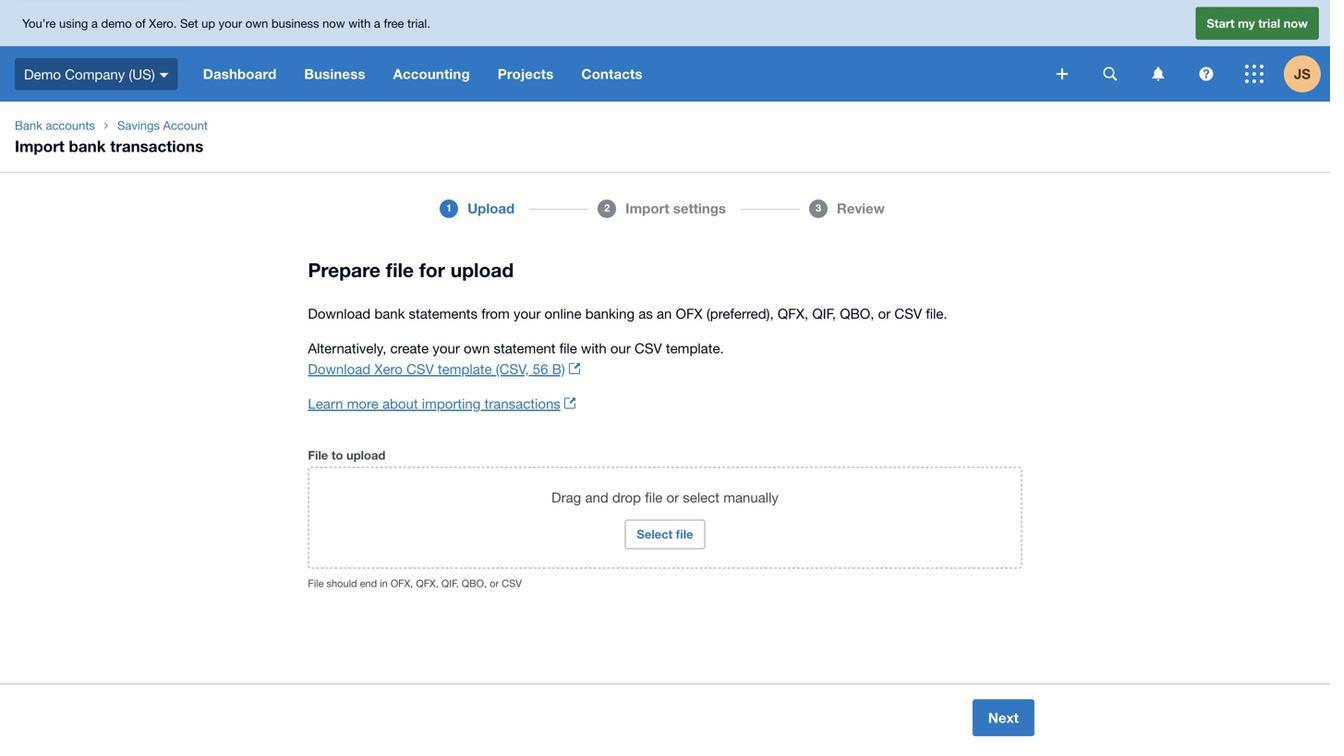 Task type: locate. For each thing, give the bounding box(es) containing it.
1 download from the top
[[308, 305, 371, 322]]

qif, inside note
[[813, 305, 836, 322]]

csv
[[895, 305, 922, 322], [635, 340, 662, 356], [407, 361, 434, 377], [502, 578, 522, 590]]

1 file from the top
[[308, 448, 328, 462]]

1 horizontal spatial a
[[374, 16, 381, 30]]

or inside note
[[878, 305, 891, 322]]

1 horizontal spatial qfx,
[[778, 305, 809, 322]]

b)
[[552, 361, 565, 377]]

0 vertical spatial with
[[349, 16, 371, 30]]

qfx, right ofx,
[[416, 578, 439, 590]]

download inside "alternatively, create your own statement file with our csv template. download xero csv template (csv, 56 b)"
[[308, 361, 371, 377]]

your right up
[[219, 16, 242, 30]]

learn more about importing transactions
[[308, 395, 561, 412]]

you're using a demo of xero. set up your own business now with a free trial.
[[22, 16, 430, 30]]

file up b)
[[560, 340, 577, 356]]

note
[[308, 338, 1023, 379]]

transactions down (csv,
[[485, 395, 561, 412]]

banner
[[0, 0, 1331, 102]]

qfx, right (preferred), at the top
[[778, 305, 809, 322]]

qif, right (preferred), at the top
[[813, 305, 836, 322]]

online
[[545, 305, 582, 322]]

1 horizontal spatial your
[[433, 340, 460, 356]]

as
[[639, 305, 653, 322]]

download down "alternatively,"
[[308, 361, 371, 377]]

0 vertical spatial qif,
[[813, 305, 836, 322]]

a left free
[[374, 16, 381, 30]]

your inside banner
[[219, 16, 242, 30]]

1 horizontal spatial transactions
[[485, 395, 561, 412]]

2 now from the left
[[1284, 16, 1308, 30]]

upload right to
[[347, 448, 386, 462]]

demo company (us) button
[[0, 46, 189, 102]]

my
[[1238, 16, 1256, 30]]

your up download xero csv template (csv, 56 b) link
[[433, 340, 460, 356]]

1 vertical spatial qif,
[[442, 578, 459, 590]]

download bank statements from your online banking as an ofx (preferred), qfx, qif, qbo, or csv file. note
[[308, 303, 1023, 324]]

0 vertical spatial or
[[878, 305, 891, 322]]

file left 'for'
[[386, 258, 414, 281]]

own up template
[[464, 340, 490, 356]]

savings
[[117, 118, 160, 133]]

upload
[[451, 258, 514, 281], [347, 448, 386, 462]]

file for file should end in ofx, qfx, qif, qbo, or csv
[[308, 578, 324, 590]]

with inside banner
[[349, 16, 371, 30]]

from
[[482, 305, 510, 322]]

(preferred),
[[707, 305, 774, 322]]

0 horizontal spatial qbo,
[[462, 578, 487, 590]]

2 vertical spatial your
[[433, 340, 460, 356]]

1 vertical spatial transactions
[[485, 395, 561, 412]]

download
[[308, 305, 371, 322], [308, 361, 371, 377]]

a right using
[[91, 16, 98, 30]]

your
[[219, 16, 242, 30], [514, 305, 541, 322], [433, 340, 460, 356]]

prepare
[[308, 258, 381, 281]]

bank
[[69, 137, 106, 155], [375, 305, 405, 322]]

0 vertical spatial file
[[308, 448, 328, 462]]

bank for download
[[375, 305, 405, 322]]

0 vertical spatial download
[[308, 305, 371, 322]]

should
[[327, 578, 357, 590]]

upload up from
[[451, 258, 514, 281]]

import right 2
[[626, 200, 670, 217]]

(csv,
[[496, 361, 529, 377]]

import
[[15, 137, 64, 155], [626, 200, 670, 217]]

1 horizontal spatial qif,
[[813, 305, 836, 322]]

prepare file for upload
[[308, 258, 514, 281]]

2
[[604, 202, 610, 214]]

2 horizontal spatial your
[[514, 305, 541, 322]]

1 horizontal spatial qbo,
[[840, 305, 875, 322]]

bank up create
[[375, 305, 405, 322]]

0 horizontal spatial import
[[15, 137, 64, 155]]

0 vertical spatial upload
[[451, 258, 514, 281]]

importing
[[422, 395, 481, 412]]

svg image
[[1246, 65, 1264, 83], [1104, 67, 1118, 81], [1153, 67, 1165, 81], [1057, 68, 1068, 79], [160, 73, 169, 77]]

file to upload
[[308, 448, 386, 462]]

ofx
[[676, 305, 703, 322]]

review
[[837, 200, 885, 217]]

1 vertical spatial qbo,
[[462, 578, 487, 590]]

in
[[380, 578, 388, 590]]

select file
[[637, 527, 694, 541]]

now right trial
[[1284, 16, 1308, 30]]

alternatively,
[[308, 340, 387, 356]]

with
[[349, 16, 371, 30], [581, 340, 607, 356]]

0 horizontal spatial a
[[91, 16, 98, 30]]

transactions
[[110, 137, 204, 155], [485, 395, 561, 412]]

bank down accounts
[[69, 137, 106, 155]]

qbo, right ofx,
[[462, 578, 487, 590]]

or
[[878, 305, 891, 322], [667, 489, 679, 505], [490, 578, 499, 590]]

qif, right ofx,
[[442, 578, 459, 590]]

own
[[246, 16, 268, 30], [464, 340, 490, 356]]

transactions down the savings account
[[110, 137, 204, 155]]

0 horizontal spatial own
[[246, 16, 268, 30]]

2 horizontal spatial or
[[878, 305, 891, 322]]

demo company (us)
[[24, 66, 155, 82]]

0 vertical spatial qbo,
[[840, 305, 875, 322]]

with left our at top
[[581, 340, 607, 356]]

2 file from the top
[[308, 578, 324, 590]]

qfx,
[[778, 305, 809, 322], [416, 578, 439, 590]]

and
[[585, 489, 609, 505]]

2 vertical spatial or
[[490, 578, 499, 590]]

your inside download bank statements from your online banking as an ofx (preferred), qfx, qif, qbo, or csv file. note
[[514, 305, 541, 322]]

trial.
[[408, 16, 430, 30]]

dashboard link
[[189, 46, 291, 102]]

a
[[91, 16, 98, 30], [374, 16, 381, 30]]

qif,
[[813, 305, 836, 322], [442, 578, 459, 590]]

download up "alternatively,"
[[308, 305, 371, 322]]

using
[[59, 16, 88, 30]]

with inside "alternatively, create your own statement file with our csv template. download xero csv template (csv, 56 b)"
[[581, 340, 607, 356]]

import inside prepare file for upload tab list
[[626, 200, 670, 217]]

select
[[683, 489, 720, 505]]

0 horizontal spatial your
[[219, 16, 242, 30]]

with left free
[[349, 16, 371, 30]]

file
[[308, 448, 328, 462], [308, 578, 324, 590]]

2 download from the top
[[308, 361, 371, 377]]

1 horizontal spatial now
[[1284, 16, 1308, 30]]

select file button
[[625, 520, 706, 549]]

1 horizontal spatial with
[[581, 340, 607, 356]]

template
[[438, 361, 492, 377]]

file right select
[[676, 527, 694, 541]]

0 horizontal spatial upload
[[347, 448, 386, 462]]

1 vertical spatial upload
[[347, 448, 386, 462]]

own left business
[[246, 16, 268, 30]]

your inside "alternatively, create your own statement file with our csv template. download xero csv template (csv, 56 b)"
[[433, 340, 460, 356]]

0 vertical spatial qfx,
[[778, 305, 809, 322]]

file left should
[[308, 578, 324, 590]]

0 vertical spatial bank
[[69, 137, 106, 155]]

0 horizontal spatial qif,
[[442, 578, 459, 590]]

file left to
[[308, 448, 328, 462]]

bank inside note
[[375, 305, 405, 322]]

import down bank
[[15, 137, 64, 155]]

0 vertical spatial transactions
[[110, 137, 204, 155]]

1 vertical spatial file
[[308, 578, 324, 590]]

your right from
[[514, 305, 541, 322]]

alternatively, create your own statement file with our csv template. download xero csv template (csv, 56 b)
[[308, 340, 724, 377]]

prepare file for upload tab list
[[308, 190, 1023, 609]]

0 horizontal spatial now
[[323, 16, 345, 30]]

now right business
[[323, 16, 345, 30]]

0 vertical spatial import
[[15, 137, 64, 155]]

file right drop
[[645, 489, 663, 505]]

statements
[[409, 305, 478, 322]]

1 vertical spatial qfx,
[[416, 578, 439, 590]]

0 horizontal spatial bank
[[69, 137, 106, 155]]

projects
[[498, 66, 554, 82]]

1 horizontal spatial own
[[464, 340, 490, 356]]

demo
[[24, 66, 61, 82]]

download xero csv template (csv, 56 b) link
[[308, 361, 580, 377]]

1 horizontal spatial bank
[[375, 305, 405, 322]]

1 vertical spatial own
[[464, 340, 490, 356]]

1 vertical spatial your
[[514, 305, 541, 322]]

1 vertical spatial download
[[308, 361, 371, 377]]

0 horizontal spatial with
[[349, 16, 371, 30]]

1 horizontal spatial import
[[626, 200, 670, 217]]

start
[[1207, 16, 1235, 30]]

own inside banner
[[246, 16, 268, 30]]

xero
[[375, 361, 403, 377]]

up
[[202, 16, 215, 30]]

1 vertical spatial or
[[667, 489, 679, 505]]

0 vertical spatial your
[[219, 16, 242, 30]]

1 vertical spatial bank
[[375, 305, 405, 322]]

0 horizontal spatial or
[[490, 578, 499, 590]]

file for file to upload
[[308, 448, 328, 462]]

1 vertical spatial with
[[581, 340, 607, 356]]

an
[[657, 305, 672, 322]]

0 vertical spatial own
[[246, 16, 268, 30]]

qbo, left the file.
[[840, 305, 875, 322]]

dashboard
[[203, 66, 277, 82]]

bank
[[15, 118, 42, 133]]

1 vertical spatial import
[[626, 200, 670, 217]]



Task type: vqa. For each thing, say whether or not it's contained in the screenshot.
first Owe from the left
no



Task type: describe. For each thing, give the bounding box(es) containing it.
file inside button
[[676, 527, 694, 541]]

manually
[[724, 489, 779, 505]]

our
[[611, 340, 631, 356]]

upload
[[468, 200, 515, 217]]

about
[[383, 395, 418, 412]]

for
[[419, 258, 445, 281]]

1 horizontal spatial or
[[667, 489, 679, 505]]

end
[[360, 578, 377, 590]]

free
[[384, 16, 404, 30]]

business
[[272, 16, 319, 30]]

of
[[135, 16, 146, 30]]

learn
[[308, 395, 343, 412]]

1 now from the left
[[323, 16, 345, 30]]

bank accounts
[[15, 118, 95, 133]]

import settings
[[626, 200, 726, 217]]

demo
[[101, 16, 132, 30]]

bank for import
[[69, 137, 106, 155]]

1 horizontal spatial upload
[[451, 258, 514, 281]]

ofx,
[[391, 578, 413, 590]]

business
[[304, 66, 366, 82]]

account
[[163, 118, 208, 133]]

company
[[65, 66, 125, 82]]

drop
[[613, 489, 641, 505]]

accounting
[[393, 66, 470, 82]]

transactions inside prepare file for upload tab list
[[485, 395, 561, 412]]

contacts button
[[568, 46, 657, 102]]

1 a from the left
[[91, 16, 98, 30]]

banking
[[586, 305, 635, 322]]

next
[[989, 710, 1019, 726]]

0 horizontal spatial qfx,
[[416, 578, 439, 590]]

3
[[816, 202, 822, 214]]

csv inside note
[[895, 305, 922, 322]]

trial
[[1259, 16, 1281, 30]]

contacts
[[582, 66, 643, 82]]

statement
[[494, 340, 556, 356]]

banner containing dashboard
[[0, 0, 1331, 102]]

2 a from the left
[[374, 16, 381, 30]]

xero.
[[149, 16, 177, 30]]

projects button
[[484, 46, 568, 102]]

business button
[[291, 46, 379, 102]]

import for import bank transactions
[[15, 137, 64, 155]]

import bank transactions
[[15, 137, 204, 155]]

note containing alternatively, create your own statement file with our csv template.
[[308, 338, 1023, 379]]

create
[[390, 340, 429, 356]]

download bank statements from your online banking as an ofx (preferred), qfx, qif, qbo, or csv file.
[[308, 305, 948, 322]]

start my trial now
[[1207, 16, 1308, 30]]

accounts
[[46, 118, 95, 133]]

learn more about importing transactions link
[[308, 395, 575, 412]]

js
[[1295, 66, 1311, 82]]

accounting button
[[379, 46, 484, 102]]

own inside "alternatively, create your own statement file with our csv template. download xero csv template (csv, 56 b)"
[[464, 340, 490, 356]]

qbo, inside note
[[840, 305, 875, 322]]

file.
[[926, 305, 948, 322]]

savings account link
[[110, 116, 218, 135]]

1
[[446, 202, 452, 214]]

set
[[180, 16, 198, 30]]

savings account
[[117, 118, 208, 133]]

js button
[[1284, 46, 1331, 102]]

next button
[[973, 699, 1035, 736]]

(us)
[[129, 66, 155, 82]]

to
[[332, 448, 343, 462]]

more
[[347, 395, 379, 412]]

file should end in ofx, qfx, qif, qbo, or csv
[[308, 578, 522, 590]]

qfx, inside note
[[778, 305, 809, 322]]

import for import settings
[[626, 200, 670, 217]]

drag
[[552, 489, 581, 505]]

56
[[533, 361, 548, 377]]

file inside "alternatively, create your own statement file with our csv template. download xero csv template (csv, 56 b)"
[[560, 340, 577, 356]]

template.
[[666, 340, 724, 356]]

settings
[[673, 200, 726, 217]]

you're
[[22, 16, 56, 30]]

svg image inside the demo company (us) popup button
[[160, 73, 169, 77]]

bank accounts link
[[7, 116, 103, 135]]

download inside note
[[308, 305, 371, 322]]

svg image
[[1200, 67, 1214, 81]]

select
[[637, 527, 673, 541]]

drag and drop file or select manually
[[552, 489, 779, 505]]

0 horizontal spatial transactions
[[110, 137, 204, 155]]



